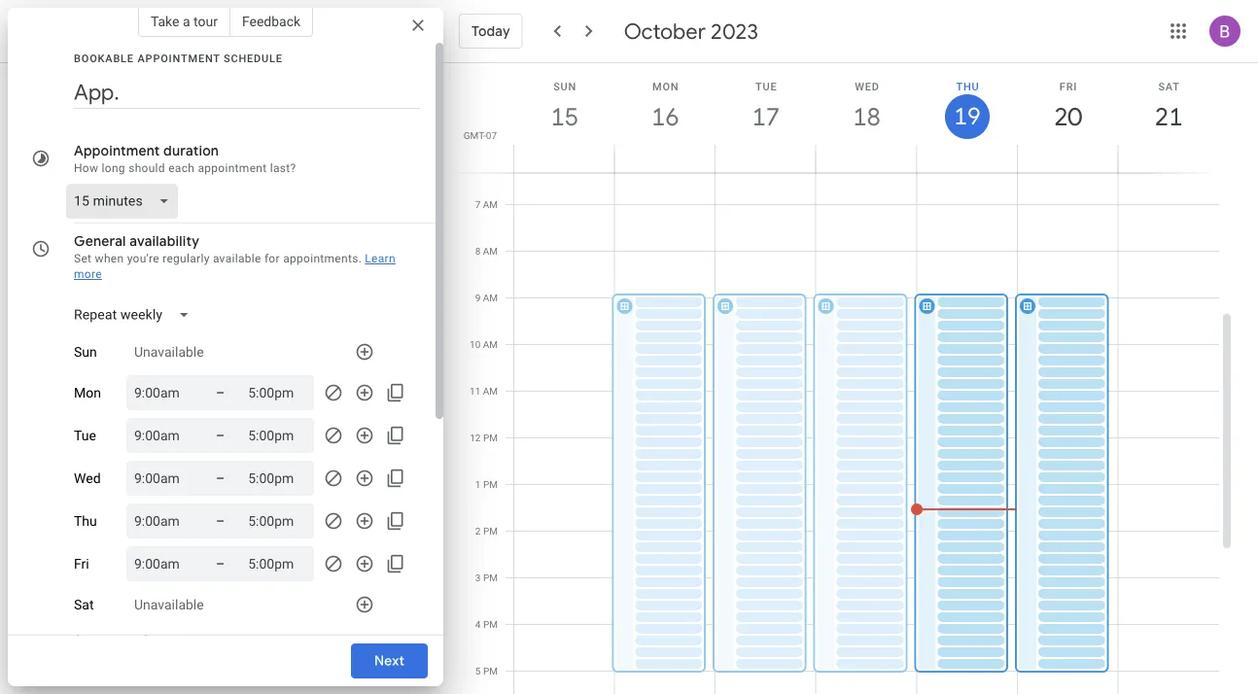 Task type: describe. For each thing, give the bounding box(es) containing it.
how
[[74, 161, 99, 175]]

tue for tue 17
[[756, 80, 778, 92]]

thursday, october 19, today element
[[945, 94, 990, 139]]

pm for 4 pm
[[483, 619, 498, 631]]

16
[[650, 101, 678, 133]]

gmt-07
[[464, 129, 497, 141]]

– for tue
[[216, 427, 225, 444]]

– for wed
[[216, 470, 225, 486]]

am for 9 am
[[483, 292, 498, 304]]

bookable appointment schedule
[[74, 52, 283, 64]]

long
[[102, 161, 125, 175]]

thu 19
[[953, 80, 980, 132]]

am for 10 am
[[483, 339, 498, 351]]

Start time on Mondays text field
[[134, 381, 193, 405]]

– for thu
[[216, 513, 225, 529]]

today button
[[459, 8, 523, 54]]

set when you're regularly available for appointments.
[[74, 252, 362, 266]]

tuesday, october 17 element
[[744, 94, 789, 139]]

feedback
[[242, 13, 301, 29]]

last?
[[270, 161, 296, 175]]

wed for wed 18
[[855, 80, 880, 92]]

5
[[475, 666, 481, 677]]

15
[[550, 101, 578, 133]]

learn more
[[74, 252, 396, 281]]

10
[[470, 339, 481, 351]]

wednesday, october 18 element
[[845, 94, 889, 139]]

17 column header
[[715, 63, 817, 173]]

Start time on Wednesdays text field
[[134, 467, 193, 490]]

Start time on Thursdays text field
[[134, 510, 193, 533]]

thu for thu 19
[[957, 80, 980, 92]]

saturday, october 21 element
[[1147, 94, 1192, 139]]

End time on Thursdays text field
[[248, 510, 307, 533]]

more
[[74, 267, 102, 281]]

11 am
[[470, 386, 498, 397]]

3 pm
[[475, 572, 498, 584]]

End time on Wednesdays text field
[[248, 467, 307, 490]]

am for 7 am
[[483, 199, 498, 211]]

7
[[475, 199, 481, 211]]

am for 8 am
[[483, 246, 498, 257]]

set
[[74, 252, 92, 266]]

learn
[[365, 252, 396, 266]]

fri for fri
[[74, 556, 89, 572]]

sunday, october 15 element
[[543, 94, 587, 139]]

bookable
[[74, 52, 134, 64]]

october
[[624, 18, 706, 45]]

appointment
[[74, 142, 160, 160]]

general
[[74, 232, 126, 250]]

unavailable for sun
[[134, 344, 204, 360]]

october 2023
[[624, 18, 759, 45]]

take a tour button
[[138, 6, 230, 37]]

take a tour
[[151, 13, 218, 29]]

monday, october 16 element
[[643, 94, 688, 139]]

unavailable for sat
[[134, 597, 204, 613]]

End time on Tuesdays text field
[[248, 424, 307, 447]]

grid containing 15
[[451, 63, 1235, 694]]

– for mon
[[216, 385, 225, 401]]

sat for sat 21
[[1159, 80, 1181, 92]]

friday, october 20 element
[[1046, 94, 1091, 139]]

19 column header
[[917, 63, 1018, 173]]



Task type: locate. For each thing, give the bounding box(es) containing it.
mon
[[653, 80, 679, 92], [74, 385, 101, 401]]

fri for fri 20
[[1060, 80, 1078, 92]]

wed up wednesday, october 18 element
[[855, 80, 880, 92]]

am right 11
[[483, 386, 498, 397]]

wed 18
[[852, 80, 880, 133]]

tue inside tue 17
[[756, 80, 778, 92]]

8
[[475, 246, 481, 257]]

11
[[470, 386, 481, 397]]

tour
[[194, 13, 218, 29]]

4 am from the top
[[483, 339, 498, 351]]

tue up tuesday, october 17 element
[[756, 80, 778, 92]]

appointment
[[138, 52, 220, 64]]

today
[[472, 22, 510, 40]]

07
[[486, 129, 497, 141]]

4 pm
[[475, 619, 498, 631]]

wed left start time on wednesdays text field
[[74, 471, 101, 487]]

am right '7'
[[483, 199, 498, 211]]

pm for 1 pm
[[483, 479, 498, 491]]

sat
[[1159, 80, 1181, 92], [74, 597, 94, 613]]

1 vertical spatial sat
[[74, 597, 94, 613]]

10 am
[[470, 339, 498, 351]]

pm right 12
[[483, 432, 498, 444]]

19
[[953, 101, 980, 132]]

mon inside mon 16
[[653, 80, 679, 92]]

pm right 3
[[483, 572, 498, 584]]

sat 21
[[1154, 80, 1182, 133]]

21
[[1154, 101, 1182, 133]]

– right start time on tuesdays text field
[[216, 427, 225, 444]]

1 vertical spatial thu
[[74, 513, 97, 529]]

sun inside sun 15
[[554, 80, 577, 92]]

available
[[213, 252, 261, 266]]

3
[[475, 572, 481, 584]]

each
[[168, 161, 195, 175]]

wed inside "wed 18"
[[855, 80, 880, 92]]

17
[[751, 101, 779, 133]]

2 – from the top
[[216, 427, 225, 444]]

pm
[[483, 432, 498, 444], [483, 479, 498, 491], [483, 526, 498, 537], [483, 572, 498, 584], [483, 619, 498, 631], [483, 666, 498, 677]]

pm right 1 at the bottom of page
[[483, 479, 498, 491]]

thu
[[957, 80, 980, 92], [74, 513, 97, 529]]

sun for sun 15
[[554, 80, 577, 92]]

End time on Fridays text field
[[248, 552, 307, 576]]

unavailable
[[134, 344, 204, 360], [134, 597, 204, 613]]

1 pm from the top
[[483, 432, 498, 444]]

18 column header
[[816, 63, 917, 173]]

5 – from the top
[[216, 556, 225, 572]]

0 horizontal spatial thu
[[74, 513, 97, 529]]

fri
[[1060, 80, 1078, 92], [74, 556, 89, 572]]

0 horizontal spatial sat
[[74, 597, 94, 613]]

16 column header
[[614, 63, 716, 173]]

pm for 2 pm
[[483, 526, 498, 537]]

5 pm
[[475, 666, 498, 677]]

appointments.
[[283, 252, 362, 266]]

thu up the 19
[[957, 80, 980, 92]]

wed for wed
[[74, 471, 101, 487]]

fri inside fri 20
[[1060, 80, 1078, 92]]

sun down more
[[74, 344, 97, 360]]

9 am
[[475, 292, 498, 304]]

2 am from the top
[[483, 246, 498, 257]]

1 vertical spatial mon
[[74, 385, 101, 401]]

– for fri
[[216, 556, 225, 572]]

am right 9
[[483, 292, 498, 304]]

a
[[183, 13, 190, 29]]

pm right 2
[[483, 526, 498, 537]]

1 vertical spatial tue
[[74, 428, 96, 444]]

3 – from the top
[[216, 470, 225, 486]]

1 horizontal spatial mon
[[653, 80, 679, 92]]

2
[[475, 526, 481, 537]]

8 am
[[475, 246, 498, 257]]

1 horizontal spatial fri
[[1060, 80, 1078, 92]]

1 – from the top
[[216, 385, 225, 401]]

fri 20
[[1053, 80, 1081, 133]]

–
[[216, 385, 225, 401], [216, 427, 225, 444], [216, 470, 225, 486], [216, 513, 225, 529], [216, 556, 225, 572]]

sat inside sat 21
[[1159, 80, 1181, 92]]

tue for tue
[[74, 428, 96, 444]]

4 – from the top
[[216, 513, 225, 529]]

sat for sat
[[74, 597, 94, 613]]

am right 10
[[483, 339, 498, 351]]

thu for thu
[[74, 513, 97, 529]]

sun 15
[[550, 80, 578, 133]]

unavailable up start time on mondays text field
[[134, 344, 204, 360]]

1 horizontal spatial sun
[[554, 80, 577, 92]]

wed
[[855, 80, 880, 92], [74, 471, 101, 487]]

schedule
[[224, 52, 283, 64]]

3 am from the top
[[483, 292, 498, 304]]

tue left start time on tuesdays text field
[[74, 428, 96, 444]]

take
[[151, 13, 179, 29]]

learn more link
[[74, 252, 396, 281]]

sun
[[554, 80, 577, 92], [74, 344, 97, 360]]

2 unavailable from the top
[[134, 597, 204, 613]]

mon left start time on mondays text field
[[74, 385, 101, 401]]

fri left start time on fridays text box
[[74, 556, 89, 572]]

1 horizontal spatial wed
[[855, 80, 880, 92]]

12
[[470, 432, 481, 444]]

9
[[475, 292, 481, 304]]

0 horizontal spatial tue
[[74, 428, 96, 444]]

21 column header
[[1118, 63, 1220, 173]]

unavailable down start time on fridays text box
[[134, 597, 204, 613]]

0 vertical spatial wed
[[855, 80, 880, 92]]

2023
[[711, 18, 759, 45]]

1 unavailable from the top
[[134, 344, 204, 360]]

15 column header
[[514, 63, 615, 173]]

20 column header
[[1017, 63, 1119, 173]]

0 horizontal spatial mon
[[74, 385, 101, 401]]

4
[[475, 619, 481, 631]]

6 pm from the top
[[483, 666, 498, 677]]

mon up monday, october 16 element
[[653, 80, 679, 92]]

1 am from the top
[[483, 199, 498, 211]]

am for 11 am
[[483, 386, 498, 397]]

fri up friday, october 20 element
[[1060, 80, 1078, 92]]

Start time on Tuesdays text field
[[134, 424, 193, 447]]

tue 17
[[751, 80, 779, 133]]

pm for 12 pm
[[483, 432, 498, 444]]

0 vertical spatial mon
[[653, 80, 679, 92]]

for
[[264, 252, 280, 266]]

5 am from the top
[[483, 386, 498, 397]]

– left end time on mondays text field
[[216, 385, 225, 401]]

sun up sunday, october 15 element
[[554, 80, 577, 92]]

am right 8
[[483, 246, 498, 257]]

0 vertical spatial fri
[[1060, 80, 1078, 92]]

grid
[[451, 63, 1235, 694]]

4 pm from the top
[[483, 572, 498, 584]]

0 vertical spatial thu
[[957, 80, 980, 92]]

next
[[374, 653, 405, 670]]

am
[[483, 199, 498, 211], [483, 246, 498, 257], [483, 292, 498, 304], [483, 339, 498, 351], [483, 386, 498, 397]]

sun for sun
[[74, 344, 97, 360]]

1 horizontal spatial sat
[[1159, 80, 1181, 92]]

thu left start time on thursdays text field
[[74, 513, 97, 529]]

18
[[852, 101, 880, 133]]

mon 16
[[650, 80, 679, 133]]

mon for mon 16
[[653, 80, 679, 92]]

feedback button
[[230, 6, 313, 37]]

pm right 5
[[483, 666, 498, 677]]

1 vertical spatial fri
[[74, 556, 89, 572]]

Start time on Fridays text field
[[134, 552, 193, 576]]

– right start time on fridays text box
[[216, 556, 225, 572]]

1
[[475, 479, 481, 491]]

mon for mon
[[74, 385, 101, 401]]

0 horizontal spatial fri
[[74, 556, 89, 572]]

12 pm
[[470, 432, 498, 444]]

1 vertical spatial sun
[[74, 344, 97, 360]]

thu inside thu 19
[[957, 80, 980, 92]]

2 pm from the top
[[483, 479, 498, 491]]

1 horizontal spatial thu
[[957, 80, 980, 92]]

when
[[95, 252, 124, 266]]

tue
[[756, 80, 778, 92], [74, 428, 96, 444]]

pm for 3 pm
[[483, 572, 498, 584]]

appointment duration how long should each appointment last?
[[74, 142, 296, 175]]

gmt-
[[464, 129, 486, 141]]

appointment
[[198, 161, 267, 175]]

Add title text field
[[74, 78, 420, 107]]

regularly
[[163, 252, 210, 266]]

7 am
[[475, 199, 498, 211]]

pm right 4
[[483, 619, 498, 631]]

1 pm
[[475, 479, 498, 491]]

20
[[1053, 101, 1081, 133]]

availability
[[130, 232, 200, 250]]

0 vertical spatial sun
[[554, 80, 577, 92]]

1 vertical spatial wed
[[74, 471, 101, 487]]

3 pm from the top
[[483, 526, 498, 537]]

0 vertical spatial sat
[[1159, 80, 1181, 92]]

1 horizontal spatial tue
[[756, 80, 778, 92]]

– right start time on wednesdays text field
[[216, 470, 225, 486]]

0 horizontal spatial sun
[[74, 344, 97, 360]]

1 vertical spatial unavailable
[[134, 597, 204, 613]]

0 vertical spatial tue
[[756, 80, 778, 92]]

you're
[[127, 252, 159, 266]]

None field
[[66, 184, 186, 219], [66, 298, 205, 333], [66, 184, 186, 219], [66, 298, 205, 333]]

duration
[[163, 142, 219, 160]]

End time on Mondays text field
[[248, 381, 307, 405]]

should
[[129, 161, 165, 175]]

2 pm
[[475, 526, 498, 537]]

0 vertical spatial unavailable
[[134, 344, 204, 360]]

pm for 5 pm
[[483, 666, 498, 677]]

general availability
[[74, 232, 200, 250]]

next button
[[351, 638, 428, 685]]

– left end time on thursdays text box
[[216, 513, 225, 529]]

5 pm from the top
[[483, 619, 498, 631]]

0 horizontal spatial wed
[[74, 471, 101, 487]]



Task type: vqa. For each thing, say whether or not it's contained in the screenshot.
the Sun 15
yes



